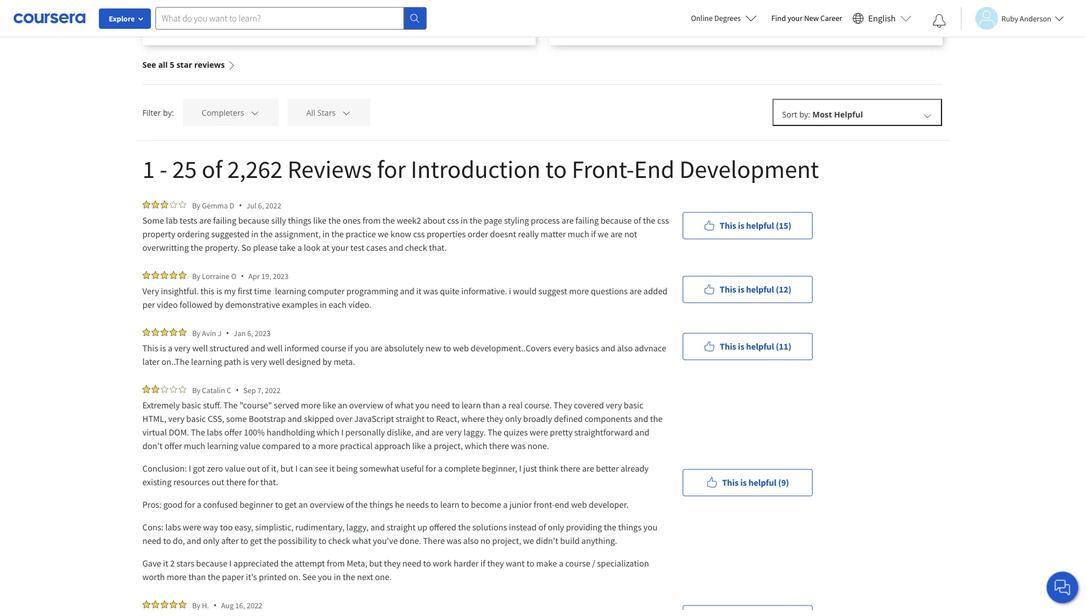 Task type: locate. For each thing, give the bounding box(es) containing it.
we down 'instead'
[[524, 536, 534, 547]]

2 horizontal spatial only
[[548, 522, 565, 533]]

to down rudimentary,
[[319, 536, 327, 547]]

see inside "button"
[[143, 59, 156, 70]]

about
[[423, 215, 446, 226]]

1 vertical spatial what
[[352, 536, 371, 547]]

was down offered
[[447, 536, 462, 547]]

your right at
[[332, 242, 349, 253]]

they
[[487, 413, 504, 425], [384, 558, 401, 570], [488, 558, 504, 570]]

this is a very well structured and well informed course if you are absolutely new to web development..covers every basics and also advnace later on..the learning path is very well designed by meta.
[[143, 343, 669, 368]]

0 vertical spatial by
[[214, 299, 224, 311]]

this for this is helpful (9)
[[723, 478, 739, 489]]

value inside extremely basic stuff. the "course" served more like an overview of what you need to learn than a real course. they covered very basic html, very basic css, some bootstrap and skipped over javascript straight to react, where they only broadly defined components and the virtual dom. the labs offer 100% handholding which i personally dislike, and are very laggy. the quizes were pretty straightforward and don't offer much learning value compared to a more practical approach like a project, which there was none.
[[240, 441, 260, 452]]

more inside 'gave it 2 stars because i appreciated the attempt from meta, but they need to work harder if they want to make a course / specialization worth more than the paper it's printed on. see you in the next one.'
[[167, 572, 187, 583]]

this is helpful (15)
[[720, 220, 792, 232]]

0 vertical spatial learn
[[462, 400, 481, 411]]

cases
[[367, 242, 387, 253]]

an up over
[[338, 400, 348, 411]]

sort
[[783, 109, 798, 120]]

1 horizontal spatial were
[[530, 427, 549, 438]]

2 vertical spatial if
[[481, 558, 486, 570]]

2023 inside by lorraine o • apr 19, 2023
[[273, 271, 289, 281]]

only inside extremely basic stuff. the "course" served more like an overview of what you need to learn than a real course. they covered very basic html, very basic css, some bootstrap and skipped over javascript straight to react, where they only broadly defined components and the virtual dom. the labs offer 100% handholding which i personally dislike, and are very laggy. the quizes were pretty straightforward and don't offer much learning value compared to a more practical approach like a project, which there was none.
[[505, 413, 522, 425]]

helpful
[[747, 220, 775, 232], [747, 284, 775, 296], [747, 341, 775, 353], [749, 478, 777, 489]]

this for this is helpful (12)
[[720, 284, 737, 296]]

1 horizontal spatial labs
[[207, 427, 223, 438]]

2022 up "silly"
[[266, 201, 281, 211]]

project, inside cons: labs were way too easy, simplistic, rudimentary, laggy, and straight up offered the solutions instead of only providing the things you need to do, and only after to get the possibility to check what you've done. there was also no project, we didn't build anything.
[[493, 536, 522, 547]]

if left not
[[591, 229, 596, 240]]

it inside very insightful. this is my first time  learning computer programming and it was quite informative. i would suggest more questions are added per video followed by demonstrative examples in each video.
[[417, 286, 422, 297]]

1 horizontal spatial what
[[395, 400, 414, 411]]

straight up dislike,
[[396, 413, 425, 425]]

2 vertical spatial was
[[447, 536, 462, 547]]

is for this is helpful (15)
[[739, 220, 745, 232]]

helpful inside button
[[749, 478, 777, 489]]

1 vertical spatial need
[[143, 536, 161, 547]]

i left can
[[295, 463, 298, 475]]

1 vertical spatial by
[[323, 356, 332, 368]]

1 horizontal spatial 2023
[[273, 271, 289, 281]]

1 vertical spatial like
[[323, 400, 336, 411]]

1 vertical spatial get
[[250, 536, 262, 547]]

1 failing from the left
[[213, 215, 237, 226]]

2 vertical spatial it
[[163, 558, 168, 570]]

labs inside cons: labs were way too easy, simplistic, rudimentary, laggy, and straight up offered the solutions instead of only providing the things you need to do, and only after to get the possibility to check what you've done. there was also no project, we didn't build anything.
[[165, 522, 181, 533]]

but right it,
[[281, 463, 294, 475]]

2 horizontal spatial need
[[432, 400, 450, 411]]

show notifications image
[[933, 14, 947, 28]]

in
[[461, 215, 468, 226], [251, 229, 259, 240], [323, 229, 330, 240], [320, 299, 327, 311], [334, 572, 341, 583]]

1 horizontal spatial offer
[[225, 427, 242, 438]]

what inside extremely basic stuff. the "course" served more like an overview of what you need to learn than a real course. they covered very basic html, very basic css, some bootstrap and skipped over javascript straight to react, where they only broadly defined components and the virtual dom. the labs offer 100% handholding which i personally dislike, and are very laggy. the quizes were pretty straightforward and don't offer much learning value compared to a more practical approach like a project, which there was none.
[[395, 400, 414, 411]]

absolutely
[[385, 343, 424, 354]]

1 vertical spatial labs
[[165, 522, 181, 533]]

designed
[[286, 356, 321, 368]]

0 vertical spatial straight
[[396, 413, 425, 425]]

well left informed at the bottom of page
[[267, 343, 283, 354]]

there
[[490, 441, 510, 452], [561, 463, 581, 475], [226, 477, 246, 488]]

after
[[221, 536, 239, 547]]

are down react,
[[432, 427, 444, 438]]

in up please
[[251, 229, 259, 240]]

1 horizontal spatial need
[[403, 558, 422, 570]]

online
[[692, 13, 713, 23]]

0 horizontal spatial by
[[214, 299, 224, 311]]

by inside the this is a very well structured and well informed course if you are absolutely new to web development..covers every basics and also advnace later on..the learning path is very well designed by meta.
[[323, 356, 332, 368]]

0 horizontal spatial 6,
[[247, 328, 253, 339]]

1 vertical spatial 6,
[[247, 328, 253, 339]]

straight inside extremely basic stuff. the "course" served more like an overview of what you need to learn than a real course. they covered very basic html, very basic css, some bootstrap and skipped over javascript straight to react, where they only broadly defined components and the virtual dom. the labs offer 100% handholding which i personally dislike, and are very laggy. the quizes were pretty straightforward and don't offer much learning value compared to a more practical approach like a project, which there was none.
[[396, 413, 425, 425]]

6, right jan
[[247, 328, 253, 339]]

much down dom.
[[184, 441, 205, 452]]

like down dislike,
[[413, 441, 426, 452]]

this left (15)
[[720, 220, 737, 232]]

it inside 'gave it 2 stars because i appreciated the attempt from meta, but they need to work harder if they want to make a course / specialization worth more than the paper it's printed on. see you in the next one.'
[[163, 558, 168, 570]]

by inside by lorraine o • apr 19, 2023
[[192, 271, 201, 281]]

was inside very insightful. this is my first time  learning computer programming and it was quite informative. i would suggest more questions are added per video followed by demonstrative examples in each video.
[[424, 286, 438, 297]]

anderson
[[1021, 13, 1052, 23]]

is for this is helpful (9)
[[741, 478, 747, 489]]

chevron down image
[[250, 108, 260, 118]]

0 horizontal spatial out
[[212, 477, 225, 488]]

19,
[[262, 271, 271, 281]]

we inside cons: labs were way too easy, simplistic, rudimentary, laggy, and straight up offered the solutions instead of only providing the things you need to do, and only after to get the possibility to check what you've done. there was also no project, we didn't build anything.
[[524, 536, 534, 547]]

0 vertical spatial 2023
[[273, 271, 289, 281]]

much inside some lab tests are failing because silly things like the ones from the week2 about css in the page styling process are failing because of the css property ordering suggested in the assignment, in the practice we know css properties order doesnt really matter much if we are not overwritting the property. so please take a look at your test cases and check that.
[[568, 229, 590, 240]]

0 horizontal spatial by:
[[163, 107, 174, 118]]

doesnt
[[490, 229, 517, 240]]

all
[[306, 107, 316, 118]]

way
[[203, 522, 218, 533]]

1 vertical spatial offer
[[165, 441, 182, 452]]

0 vertical spatial much
[[568, 229, 590, 240]]

star image up tests in the left top of the page
[[179, 201, 187, 209]]

by: right sort
[[800, 109, 811, 120]]

the right dom.
[[191, 427, 205, 438]]

2022 right the 7,
[[265, 385, 281, 396]]

1 horizontal spatial get
[[285, 499, 297, 511]]

meta,
[[347, 558, 368, 570]]

ruby
[[1002, 13, 1019, 23]]

the left paper
[[208, 572, 220, 583]]

6, right jul
[[258, 201, 264, 211]]

your right 'find'
[[788, 13, 803, 23]]

star image
[[170, 386, 178, 394]]

from inside 'gave it 2 stars because i appreciated the attempt from meta, but they need to work harder if they want to make a course / specialization worth more than the paper it's printed on. see you in the next one.'
[[327, 558, 345, 570]]

what down laggy,
[[352, 536, 371, 547]]

0 horizontal spatial offer
[[165, 441, 182, 452]]

0 horizontal spatial project,
[[434, 441, 463, 452]]

a up on..the
[[168, 343, 173, 354]]

this for this is helpful (11)
[[720, 341, 737, 353]]

1 horizontal spatial by:
[[800, 109, 811, 120]]

1 vertical spatial it
[[330, 463, 335, 475]]

helpful for (12)
[[747, 284, 775, 296]]

of up not
[[634, 215, 642, 226]]

helpful for (9)
[[749, 478, 777, 489]]

are inside the this is a very well structured and well informed course if you are absolutely new to web development..covers every basics and also advnace later on..the learning path is very well designed by meta.
[[371, 343, 383, 354]]

1 by from the top
[[192, 201, 201, 211]]

know
[[391, 229, 412, 240]]

out left it,
[[247, 463, 260, 475]]

development..covers
[[471, 343, 552, 354]]

reviews
[[194, 59, 225, 70]]

0 horizontal spatial chevron down image
[[342, 108, 352, 118]]

by: right filter
[[163, 107, 174, 118]]

by:
[[163, 107, 174, 118], [800, 109, 811, 120]]

all stars
[[306, 107, 336, 118]]

2023 for learning
[[273, 271, 289, 281]]

1 vertical spatial out
[[212, 477, 225, 488]]

only
[[505, 413, 522, 425], [548, 522, 565, 533], [203, 536, 220, 547]]

which down skipped
[[317, 427, 340, 438]]

2 vertical spatial things
[[619, 522, 642, 533]]

1 horizontal spatial your
[[788, 13, 803, 23]]

1 vertical spatial were
[[183, 522, 201, 533]]

like up assignment,
[[313, 215, 327, 226]]

1 vertical spatial if
[[348, 343, 353, 354]]

1 vertical spatial see
[[303, 572, 316, 583]]

project, up complete at the bottom left of the page
[[434, 441, 463, 452]]

your inside "link"
[[788, 13, 803, 23]]

0 vertical spatial web
[[453, 343, 469, 354]]

the right laggy.
[[488, 427, 502, 438]]

the up please
[[260, 229, 273, 240]]

next
[[357, 572, 374, 583]]

to down easy,
[[241, 536, 248, 547]]

• for structured
[[226, 328, 229, 339]]

what inside cons: labs were way too easy, simplistic, rudimentary, laggy, and straight up offered the solutions instead of only providing the things you need to do, and only after to get the possibility to check what you've done. there was also no project, we didn't build anything.
[[352, 536, 371, 547]]

1 vertical spatial straight
[[387, 522, 416, 533]]

1 vertical spatial overview
[[310, 499, 344, 511]]

laggy,
[[347, 522, 369, 533]]

by down this
[[214, 299, 224, 311]]

star image
[[170, 201, 178, 209], [179, 201, 187, 209], [161, 386, 169, 394], [179, 386, 187, 394]]

this left (11)
[[720, 341, 737, 353]]

1 horizontal spatial there
[[490, 441, 510, 452]]

2 by from the top
[[192, 271, 201, 281]]

0 horizontal spatial it
[[163, 558, 168, 570]]

0 vertical spatial offer
[[225, 427, 242, 438]]

like inside some lab tests are failing because silly things like the ones from the week2 about css in the page styling process are failing because of the css property ordering suggested in the assignment, in the practice we know css properties order doesnt really matter much if we are not overwritting the property. so please take a look at your test cases and check that.
[[313, 215, 327, 226]]

confused
[[203, 499, 238, 511]]

0 horizontal spatial an
[[299, 499, 308, 511]]

by left meta.
[[323, 356, 332, 368]]

1 horizontal spatial 6,
[[258, 201, 264, 211]]

i
[[509, 286, 512, 297]]

0 horizontal spatial from
[[327, 558, 345, 570]]

basic left the stuff.
[[182, 400, 201, 411]]

4 by from the top
[[192, 385, 201, 396]]

6, for structured
[[247, 328, 253, 339]]

offer down dom.
[[165, 441, 182, 452]]

1 horizontal spatial course
[[566, 558, 591, 570]]

informed
[[285, 343, 319, 354]]

1 horizontal spatial much
[[568, 229, 590, 240]]

and right structured
[[251, 343, 265, 354]]

helpful for (15)
[[747, 220, 775, 232]]

0 horizontal spatial course
[[321, 343, 346, 354]]

by catalin c • sep 7, 2022
[[192, 385, 281, 396]]

if inside the this is a very well structured and well informed course if you are absolutely new to web development..covers every basics and also advnace later on..the learning path is very well designed by meta.
[[348, 343, 353, 354]]

this inside button
[[723, 478, 739, 489]]

filled star image
[[161, 271, 169, 279], [170, 271, 178, 279], [143, 329, 150, 337], [161, 329, 169, 337], [143, 386, 150, 394], [152, 386, 159, 394], [161, 601, 169, 609], [170, 601, 178, 609]]

this left (12)
[[720, 284, 737, 296]]

were left way
[[183, 522, 201, 533]]

is left 'my'
[[216, 286, 222, 297]]

1 horizontal spatial see
[[303, 572, 316, 583]]

by inside the by catalin c • sep 7, 2022
[[192, 385, 201, 396]]

chevron down image
[[342, 108, 352, 118], [923, 110, 933, 121]]

0 vertical spatial like
[[313, 215, 327, 226]]

need inside 'gave it 2 stars because i appreciated the attempt from meta, but they need to work harder if they want to make a course / specialization worth more than the paper it's printed on. see you in the next one.'
[[403, 558, 422, 570]]

process
[[531, 215, 560, 226]]

like up skipped
[[323, 400, 336, 411]]

0 vertical spatial things
[[288, 215, 312, 226]]

by inside by gemma d • jul 6, 2022
[[192, 201, 201, 211]]

1 horizontal spatial than
[[483, 400, 501, 411]]

0 horizontal spatial helpful
[[190, 12, 219, 24]]

an for like
[[338, 400, 348, 411]]

1 vertical spatial but
[[369, 558, 382, 570]]

so
[[242, 242, 251, 253]]

0 horizontal spatial also
[[464, 536, 479, 547]]

anything.
[[582, 536, 618, 547]]

2 horizontal spatial it
[[417, 286, 422, 297]]

1 vertical spatial course
[[566, 558, 591, 570]]

1 horizontal spatial things
[[370, 499, 393, 511]]

you inside 'gave it 2 stars because i appreciated the attempt from meta, but they need to work harder if they want to make a course / specialization worth more than the paper it's printed on. see you in the next one.'
[[318, 572, 332, 583]]

3 by from the top
[[192, 328, 201, 339]]

css up properties at the top of the page
[[448, 215, 459, 226]]

web right the end
[[571, 499, 587, 511]]

learning up examples
[[275, 286, 306, 297]]

it inside conclusion: i got zero value out of it, but i can see it being somewhat useful for a complete beginner, i just think there are better already existing resources out there for that.
[[330, 463, 335, 475]]

explore
[[109, 14, 135, 24]]

english button
[[849, 0, 917, 37]]

0 vertical spatial 2022
[[266, 201, 281, 211]]

1 horizontal spatial web
[[571, 499, 587, 511]]

a left confused
[[197, 499, 202, 511]]

0 vertical spatial labs
[[207, 427, 223, 438]]

i inside extremely basic stuff. the "course" served more like an overview of what you need to learn than a real course. they covered very basic html, very basic css, some bootstrap and skipped over javascript straight to react, where they only broadly defined components and the virtual dom. the labs offer 100% handholding which i personally dislike, and are very laggy. the quizes were pretty straightforward and don't offer much learning value compared to a more practical approach like a project, which there was none.
[[341, 427, 344, 438]]

0 horizontal spatial only
[[203, 536, 220, 547]]

needs
[[406, 499, 429, 511]]

none.
[[528, 441, 550, 452]]

programming
[[347, 286, 398, 297]]

2 vertical spatial like
[[413, 441, 426, 452]]

What do you want to learn? text field
[[156, 7, 404, 30]]

explore button
[[99, 8, 151, 29]]

are left absolutely
[[371, 343, 383, 354]]

this for this is a very well structured and well informed course if you are absolutely new to web development..covers every basics and also advnace later on..the learning path is very well designed by meta.
[[143, 343, 158, 354]]

0 horizontal spatial much
[[184, 441, 205, 452]]

helpful for (11)
[[747, 341, 775, 353]]

0 horizontal spatial overview
[[310, 499, 344, 511]]

only down real
[[505, 413, 522, 425]]

web
[[453, 343, 469, 354], [571, 499, 587, 511]]

the up know
[[383, 215, 395, 226]]

need inside extremely basic stuff. the "course" served more like an overview of what you need to learn than a real course. they covered very basic html, very basic css, some bootstrap and skipped over javascript straight to react, where they only broadly defined components and the virtual dom. the labs offer 100% handholding which i personally dislike, and are very laggy. the quizes were pretty straightforward and don't offer much learning value compared to a more practical approach like a project, which there was none.
[[432, 400, 450, 411]]

6, inside by gemma d • jul 6, 2022
[[258, 201, 264, 211]]

and up you've
[[371, 522, 385, 533]]

in down computer
[[320, 299, 327, 311]]

of inside conclusion: i got zero value out of it, but i can see it being somewhat useful for a complete beginner, i just think there are better already existing resources out there for that.
[[262, 463, 269, 475]]

1 horizontal spatial also
[[618, 343, 633, 354]]

a
[[298, 242, 302, 253], [168, 343, 173, 354], [502, 400, 507, 411], [312, 441, 317, 452], [428, 441, 432, 452], [439, 463, 443, 475], [197, 499, 202, 511], [503, 499, 508, 511], [559, 558, 564, 570]]

meta.
[[334, 356, 355, 368]]

which down laggy.
[[465, 441, 488, 452]]

that. inside conclusion: i got zero value out of it, but i can see it being somewhat useful for a complete beginner, i just think there are better already existing resources out there for that.
[[261, 477, 278, 488]]

learn up offered
[[441, 499, 460, 511]]

there up confused
[[226, 477, 246, 488]]

dom.
[[169, 427, 189, 438]]

1 vertical spatial project,
[[493, 536, 522, 547]]

0 vertical spatial an
[[338, 400, 348, 411]]

than
[[483, 400, 501, 411], [189, 572, 206, 583]]

chat with us image
[[1054, 579, 1072, 597]]

chevron down image inside all stars button
[[342, 108, 352, 118]]

filter by:
[[143, 107, 174, 118]]

1 - 25 of 2,262 reviews for introduction to front-end development
[[143, 153, 820, 185]]

than inside 'gave it 2 stars because i appreciated the attempt from meta, but they need to work harder if they want to make a course / specialization worth more than the paper it's printed on. see you in the next one.'
[[189, 572, 206, 583]]

your
[[788, 13, 803, 23], [332, 242, 349, 253]]

are left added
[[630, 286, 642, 297]]

1 horizontal spatial it
[[330, 463, 335, 475]]

is inside button
[[741, 478, 747, 489]]

0 horizontal spatial see
[[143, 59, 156, 70]]

to inside the this is a very well structured and well informed course if you are absolutely new to web development..covers every basics and also advnace later on..the learning path is very well designed by meta.
[[444, 343, 451, 354]]

0 horizontal spatial get
[[250, 536, 262, 547]]

the down ones
[[332, 229, 344, 240]]

this is helpful (9)
[[723, 478, 790, 489]]

1 horizontal spatial by
[[323, 356, 332, 368]]

1 horizontal spatial if
[[481, 558, 486, 570]]

you inside cons: labs were way too easy, simplistic, rudimentary, laggy, and straight up offered the solutions instead of only providing the things you need to do, and only after to get the possibility to check what you've done. there was also no project, we didn't build anything.
[[644, 522, 658, 533]]

things
[[288, 215, 312, 226], [370, 499, 393, 511], [619, 522, 642, 533]]

there down quizes
[[490, 441, 510, 452]]

well left designed
[[269, 356, 285, 368]]

and right 'programming'
[[400, 286, 415, 297]]

no
[[481, 536, 491, 547]]

completers
[[202, 107, 245, 118]]

was inside cons: labs were way too easy, simplistic, rudimentary, laggy, and straight up offered the solutions instead of only providing the things you need to do, and only after to get the possibility to check what you've done. there was also no project, we didn't build anything.
[[447, 536, 462, 547]]

somewhat
[[360, 463, 399, 475]]

on.
[[289, 572, 301, 583]]

2023 inside by avin j • jan 6, 2023
[[255, 328, 271, 339]]

2023
[[273, 271, 289, 281], [255, 328, 271, 339]]

are inside extremely basic stuff. the "course" served more like an overview of what you need to learn than a real course. they covered very basic html, very basic css, some bootstrap and skipped over javascript straight to react, where they only broadly defined components and the virtual dom. the labs offer 100% handholding which i personally dislike, and are very laggy. the quizes were pretty straightforward and don't offer much learning value compared to a more practical approach like a project, which there was none.
[[432, 427, 444, 438]]

paper
[[222, 572, 244, 583]]

2022 inside by gemma d • jul 6, 2022
[[266, 201, 281, 211]]

also
[[618, 343, 633, 354], [464, 536, 479, 547]]

web right new
[[453, 343, 469, 354]]

path
[[224, 356, 241, 368]]

2 horizontal spatial if
[[591, 229, 596, 240]]

learning inside very insightful. this is my first time  learning computer programming and it was quite informative. i would suggest more questions are added per video followed by demonstrative examples in each video.
[[275, 286, 306, 297]]

0 vertical spatial course
[[321, 343, 346, 354]]

by up tests in the left top of the page
[[192, 201, 201, 211]]

pros:
[[143, 499, 162, 511]]

the up order
[[470, 215, 482, 226]]

from inside some lab tests are failing because silly things like the ones from the week2 about css in the page styling process are failing because of the css property ordering suggested in the assignment, in the practice we know css properties order doesnt really matter much if we are not overwritting the property. so please take a look at your test cases and check that.
[[363, 215, 381, 226]]

0 vertical spatial project,
[[434, 441, 463, 452]]

but inside conclusion: i got zero value out of it, but i can see it being somewhat useful for a complete beginner, i just think there are better already existing resources out there for that.
[[281, 463, 294, 475]]

by left catalin
[[192, 385, 201, 396]]

filled star image
[[143, 201, 150, 209], [152, 201, 159, 209], [161, 201, 169, 209], [143, 271, 150, 279], [152, 271, 159, 279], [179, 271, 187, 279], [152, 329, 159, 337], [170, 329, 178, 337], [179, 329, 187, 337], [143, 601, 150, 609], [152, 601, 159, 609], [179, 601, 187, 609]]

lab
[[166, 215, 178, 226]]

6, inside by avin j • jan 6, 2023
[[247, 328, 253, 339]]

0 horizontal spatial because
[[196, 558, 228, 570]]

things left he
[[370, 499, 393, 511]]

0 horizontal spatial learn
[[441, 499, 460, 511]]

simplistic,
[[255, 522, 294, 533]]

0 horizontal spatial check
[[328, 536, 351, 547]]

0 vertical spatial only
[[505, 413, 522, 425]]

personally
[[346, 427, 385, 438]]

that. down properties at the top of the page
[[429, 242, 447, 253]]

0 vertical spatial see
[[143, 59, 156, 70]]

printed
[[259, 572, 287, 583]]

check
[[405, 242, 428, 253], [328, 536, 351, 547]]

we left not
[[598, 229, 609, 240]]

matter
[[541, 229, 566, 240]]

see down "attempt"
[[303, 572, 316, 583]]

broadly
[[524, 413, 553, 425]]

end
[[555, 499, 570, 511]]

i up paper
[[229, 558, 232, 570]]

well
[[192, 343, 208, 354], [267, 343, 283, 354], [269, 356, 285, 368]]

an inside extremely basic stuff. the "course" served more like an overview of what you need to learn than a real course. they covered very basic html, very basic css, some bootstrap and skipped over javascript straight to react, where they only broadly defined components and the virtual dom. the labs offer 100% handholding which i personally dislike, and are very laggy. the quizes were pretty straightforward and don't offer much learning value compared to a more practical approach like a project, which there was none.
[[338, 400, 348, 411]]

get inside cons: labs were way too easy, simplistic, rudimentary, laggy, and straight up offered the solutions instead of only providing the things you need to do, and only after to get the possibility to check what you've done. there was also no project, we didn't build anything.
[[250, 536, 262, 547]]

much inside extremely basic stuff. the "course" served more like an overview of what you need to learn than a real course. they covered very basic html, very basic css, some bootstrap and skipped over javascript straight to react, where they only broadly defined components and the virtual dom. the labs offer 100% handholding which i personally dislike, and are very laggy. the quizes were pretty straightforward and don't offer much learning value compared to a more practical approach like a project, which there was none.
[[184, 441, 205, 452]]

1 horizontal spatial overview
[[349, 400, 384, 411]]

by for are
[[192, 201, 201, 211]]

rudimentary,
[[296, 522, 345, 533]]

1 vertical spatial was
[[511, 441, 526, 452]]

get up simplistic,
[[285, 499, 297, 511]]

1 horizontal spatial from
[[363, 215, 381, 226]]

check inside cons: labs were way too easy, simplistic, rudimentary, laggy, and straight up offered the solutions instead of only providing the things you need to do, and only after to get the possibility to check what you've done. there was also no project, we didn't build anything.
[[328, 536, 351, 547]]

1 horizontal spatial but
[[369, 558, 382, 570]]

overview for what
[[349, 400, 384, 411]]

not
[[625, 229, 638, 240]]

this inside the this is a very well structured and well informed course if you are absolutely new to web development..covers every basics and also advnace later on..the learning path is very well designed by meta.
[[143, 343, 158, 354]]

they up one.
[[384, 558, 401, 570]]

None search field
[[156, 7, 427, 30]]

also left advnace
[[618, 343, 633, 354]]

offer
[[225, 427, 242, 438], [165, 441, 182, 452]]

learn inside extremely basic stuff. the "course" served more like an overview of what you need to learn than a real course. they covered very basic html, very basic css, some bootstrap and skipped over javascript straight to react, where they only broadly defined components and the virtual dom. the labs offer 100% handholding which i personally dislike, and are very laggy. the quizes were pretty straightforward and don't offer much learning value compared to a more practical approach like a project, which there was none.
[[462, 400, 481, 411]]

need down cons:
[[143, 536, 161, 547]]

this for this is helpful (15)
[[720, 220, 737, 232]]

0 vertical spatial that.
[[429, 242, 447, 253]]

if up meta.
[[348, 343, 353, 354]]

straight up done.
[[387, 522, 416, 533]]

need for over
[[432, 400, 450, 411]]

of left it,
[[262, 463, 269, 475]]

by inside by avin j • jan 6, 2023
[[192, 328, 201, 339]]

we up cases
[[378, 229, 389, 240]]

javascript
[[354, 413, 394, 425]]

of up laggy,
[[346, 499, 354, 511]]

virtual
[[143, 427, 167, 438]]

value down 100%
[[240, 441, 260, 452]]

2022 inside the by catalin c • sep 7, 2022
[[265, 385, 281, 396]]

2 vertical spatial only
[[203, 536, 220, 547]]

and inside very insightful. this is my first time  learning computer programming and it was quite informative. i would suggest more questions are added per video followed by demonstrative examples in each video.
[[400, 286, 415, 297]]

they inside extremely basic stuff. the "course" served more like an overview of what you need to learn than a real course. they covered very basic html, very basic css, some bootstrap and skipped over javascript straight to react, where they only broadly defined components and the virtual dom. the labs offer 100% handholding which i personally dislike, and are very laggy. the quizes were pretty straightforward and don't offer much learning value compared to a more practical approach like a project, which there was none.
[[487, 413, 504, 425]]

were up none. on the bottom
[[530, 427, 549, 438]]

course inside the this is a very well structured and well informed course if you are absolutely new to web development..covers every basics and also advnace later on..the learning path is very well designed by meta.
[[321, 343, 346, 354]]

they
[[554, 400, 573, 411]]

value
[[240, 441, 260, 452], [225, 463, 245, 475]]

a inside the this is a very well structured and well informed course if you are absolutely new to web development..covers every basics and also advnace later on..the learning path is very well designed by meta.
[[168, 343, 173, 354]]

reviews
[[288, 153, 372, 185]]

html,
[[143, 413, 167, 425]]

i inside 'gave it 2 stars because i appreciated the attempt from meta, but they need to work harder if they want to make a course / specialization worth more than the paper it's printed on. see you in the next one.'
[[229, 558, 232, 570]]

7,
[[258, 385, 264, 396]]

you inside the this is a very well structured and well informed course if you are absolutely new to web development..covers every basics and also advnace later on..the learning path is very well designed by meta.
[[355, 343, 369, 354]]

• right j on the left
[[226, 328, 229, 339]]

project,
[[434, 441, 463, 452], [493, 536, 522, 547]]

0 vertical spatial also
[[618, 343, 633, 354]]

overview inside extremely basic stuff. the "course" served more like an overview of what you need to learn than a real course. they covered very basic html, very basic css, some bootstrap and skipped over javascript straight to react, where they only broadly defined components and the virtual dom. the labs offer 100% handholding which i personally dislike, and are very laggy. the quizes were pretty straightforward and don't offer much learning value compared to a more practical approach like a project, which there was none.
[[349, 400, 384, 411]]

by for is
[[192, 271, 201, 281]]

0 vertical spatial from
[[363, 215, 381, 226]]

end
[[635, 153, 675, 185]]

0 horizontal spatial web
[[453, 343, 469, 354]]

page
[[484, 215, 503, 226]]

but up one.
[[369, 558, 382, 570]]

extremely
[[143, 400, 180, 411]]

suggest
[[539, 286, 568, 297]]

is left (12)
[[739, 284, 745, 296]]

1 vertical spatial much
[[184, 441, 205, 452]]

to right needs
[[431, 499, 439, 511]]



Task type: vqa. For each thing, say whether or not it's contained in the screenshot.


Task type: describe. For each thing, give the bounding box(es) containing it.
1 vertical spatial only
[[548, 522, 565, 533]]

very insightful. this is my first time  learning computer programming and it was quite informative. i would suggest more questions are added per video followed by demonstrative examples in each video.
[[143, 286, 670, 311]]

• for because
[[239, 200, 242, 211]]

styling
[[504, 215, 529, 226]]

pretty
[[550, 427, 573, 438]]

2,262
[[227, 153, 283, 185]]

very up the components
[[606, 400, 623, 411]]

covered
[[574, 400, 604, 411]]

the right offered
[[458, 522, 471, 533]]

the up anything.
[[604, 522, 617, 533]]

possibility
[[278, 536, 317, 547]]

i left got
[[189, 463, 191, 475]]

things inside some lab tests are failing because silly things like the ones from the week2 about css in the page styling process are failing because of the css property ordering suggested in the assignment, in the practice we know css properties order doesnt really matter much if we are not overwritting the property. so please take a look at your test cases and check that.
[[288, 215, 312, 226]]

a left "junior"
[[503, 499, 508, 511]]

basic up the components
[[624, 400, 644, 411]]

resources
[[173, 477, 210, 488]]

for right good
[[185, 499, 195, 511]]

if inside some lab tests are failing because silly things like the ones from the week2 about css in the page styling process are failing because of the css property ordering suggested in the assignment, in the practice we know css properties order doesnt really matter much if we are not overwritting the property. so please take a look at your test cases and check that.
[[591, 229, 596, 240]]

the left ones
[[329, 215, 341, 226]]

in inside 'gave it 2 stars because i appreciated the attempt from meta, but they need to work harder if they want to make a course / specialization worth more than the paper it's printed on. see you in the next one.'
[[334, 572, 341, 583]]

some
[[226, 413, 247, 425]]

1 horizontal spatial css
[[448, 215, 459, 226]]

practice
[[346, 229, 376, 240]]

were inside cons: labs were way too easy, simplistic, rudimentary, laggy, and straight up offered the solutions instead of only providing the things you need to do, and only after to get the possibility to check what you've done. there was also no project, we didn't build anything.
[[183, 522, 201, 533]]

stars
[[177, 558, 195, 570]]

practical
[[340, 441, 373, 452]]

just
[[524, 463, 537, 475]]

silly
[[271, 215, 286, 226]]

very down react,
[[446, 427, 462, 438]]

and inside some lab tests are failing because silly things like the ones from the week2 about css in the page styling process are failing because of the css property ordering suggested in the assignment, in the practice we know css properties order doesnt really matter much if we are not overwritting the property. so please take a look at your test cases and check that.
[[389, 242, 404, 253]]

dislike,
[[387, 427, 414, 438]]

overview for the
[[310, 499, 344, 511]]

of inside some lab tests are failing because silly things like the ones from the week2 about css in the page styling process are failing because of the css property ordering suggested in the assignment, in the practice we know css properties order doesnt really matter much if we are not overwritting the property. so please take a look at your test cases and check that.
[[634, 215, 642, 226]]

more up see
[[318, 441, 338, 452]]

5
[[170, 59, 174, 70]]

star image right star icon at the bottom of page
[[179, 386, 187, 394]]

are inside conclusion: i got zero value out of it, but i can see it being somewhat useful for a complete beginner, i just think there are better already existing resources out there for that.
[[583, 463, 595, 475]]

is for this is helpful (11)
[[739, 341, 745, 353]]

more inside very insightful. this is my first time  learning computer programming and it was quite informative. i would suggest more questions are added per video followed by demonstrative examples in each video.
[[570, 286, 589, 297]]

every
[[554, 343, 574, 354]]

and right do,
[[187, 536, 201, 547]]

is for this is helpful (12)
[[739, 284, 745, 296]]

is right 'path'
[[243, 356, 249, 368]]

value inside conclusion: i got zero value out of it, but i can see it being somewhat useful for a complete beginner, i just think there are better already existing resources out there for that.
[[225, 463, 245, 475]]

learning inside the this is a very well structured and well informed course if you are absolutely new to web development..covers every basics and also advnace later on..the learning path is very well designed by meta.
[[191, 356, 222, 368]]

by: for sort
[[800, 109, 811, 120]]

property.
[[205, 242, 240, 253]]

0 horizontal spatial which
[[317, 427, 340, 438]]

video.
[[349, 299, 372, 311]]

by: for filter
[[163, 107, 174, 118]]

they left the want
[[488, 558, 504, 570]]

advnace
[[635, 343, 667, 354]]

was inside extremely basic stuff. the "course" served more like an overview of what you need to learn than a real course. they covered very basic html, very basic css, some bootstrap and skipped over javascript straight to react, where they only broadly defined components and the virtual dom. the labs offer 100% handholding which i personally dislike, and are very laggy. the quizes were pretty straightforward and don't offer much learning value compared to a more practical approach like a project, which there was none.
[[511, 441, 526, 452]]

a left real
[[502, 400, 507, 411]]

don't
[[143, 441, 163, 452]]

by inside very insightful. this is my first time  learning computer programming and it was quite informative. i would suggest more questions are added per video followed by demonstrative examples in each video.
[[214, 299, 224, 311]]

very up dom.
[[168, 413, 185, 425]]

new
[[426, 343, 442, 354]]

star image left star icon at the bottom of page
[[161, 386, 169, 394]]

easy,
[[235, 522, 254, 533]]

2 horizontal spatial the
[[488, 427, 502, 438]]

learning inside extremely basic stuff. the "course" served more like an overview of what you need to learn than a real course. they covered very basic html, very basic css, some bootstrap and skipped over javascript straight to react, where they only broadly defined components and the virtual dom. the labs offer 100% handholding which i personally dislike, and are very laggy. the quizes were pretty straightforward and don't offer much learning value compared to a more practical approach like a project, which there was none.
[[207, 441, 238, 452]]

also inside cons: labs were way too easy, simplistic, rudimentary, laggy, and straight up offered the solutions instead of only providing the things you need to do, and only after to get the possibility to check what you've done. there was also no project, we didn't build anything.
[[464, 536, 479, 547]]

0 vertical spatial get
[[285, 499, 297, 511]]

and up already
[[635, 427, 650, 438]]

gemma
[[202, 201, 228, 211]]

but inside 'gave it 2 stars because i appreciated the attempt from meta, but they need to work harder if they want to make a course / specialization worth more than the paper it's printed on. see you in the next one.'
[[369, 558, 382, 570]]

web inside the this is a very well structured and well informed course if you are absolutely new to web development..covers every basics and also advnace later on..the learning path is very well designed by meta.
[[453, 343, 469, 354]]

a inside some lab tests are failing because silly things like the ones from the week2 about css in the page styling process are failing because of the css property ordering suggested in the assignment, in the practice we know css properties order doesnt really matter much if we are not overwritting the property. so please take a look at your test cases and check that.
[[298, 242, 302, 253]]

also inside the this is a very well structured and well informed course if you are absolutely new to web development..covers every basics and also advnace later on..the learning path is very well designed by meta.
[[618, 343, 633, 354]]

take
[[280, 242, 296, 253]]

the down end
[[644, 215, 656, 226]]

the down simplistic,
[[264, 536, 276, 547]]

to right beginner
[[275, 499, 283, 511]]

coursera image
[[14, 9, 85, 27]]

overwritting
[[143, 242, 189, 253]]

see all 5 star reviews
[[143, 59, 225, 70]]

that. inside some lab tests are failing because silly things like the ones from the week2 about css in the page styling process are failing because of the css property ordering suggested in the assignment, in the practice we know css properties order doesnt really matter much if we are not overwritting the property. so please take a look at your test cases and check that.
[[429, 242, 447, 253]]

introduction
[[411, 153, 541, 185]]

and up handholding
[[288, 413, 302, 425]]

this
[[201, 286, 215, 297]]

questions
[[591, 286, 628, 297]]

avin
[[202, 328, 216, 339]]

defined
[[554, 413, 583, 425]]

for up beginner
[[248, 477, 259, 488]]

0 horizontal spatial there
[[226, 477, 246, 488]]

he
[[395, 499, 405, 511]]

solutions
[[473, 522, 508, 533]]

2 horizontal spatial css
[[658, 215, 669, 226]]

look
[[304, 242, 321, 253]]

per
[[143, 299, 155, 311]]

one.
[[375, 572, 392, 583]]

the up laggy,
[[356, 499, 368, 511]]

filter
[[143, 107, 161, 118]]

star
[[177, 59, 192, 70]]

see
[[315, 463, 328, 475]]

straight inside cons: labs were way too easy, simplistic, rudimentary, laggy, and straight up offered the solutions instead of only providing the things you need to do, and only after to get the possibility to check what you've done. there was also no project, we didn't build anything.
[[387, 522, 416, 533]]

this is helpful (9) button
[[683, 470, 813, 497]]

very up on..the
[[174, 343, 191, 354]]

were inside extremely basic stuff. the "course" served more like an overview of what you need to learn than a real course. they covered very basic html, very basic css, some bootstrap and skipped over javascript straight to react, where they only broadly defined components and the virtual dom. the labs offer 100% handholding which i personally dislike, and are very laggy. the quizes were pretty straightforward and don't offer much learning value compared to a more practical approach like a project, which there was none.
[[530, 427, 549, 438]]

being
[[337, 463, 358, 475]]

compared
[[262, 441, 301, 452]]

an for get
[[299, 499, 308, 511]]

2 horizontal spatial there
[[561, 463, 581, 475]]

a up see
[[312, 441, 317, 452]]

can
[[300, 463, 313, 475]]

helpful inside helpful button
[[190, 12, 219, 24]]

a inside conclusion: i got zero value out of it, but i can see it being somewhat useful for a complete beginner, i just think there are better already existing resources out there for that.
[[439, 463, 443, 475]]

at
[[322, 242, 330, 253]]

star image up lab
[[170, 201, 178, 209]]

2022 for this is helpful (9)
[[265, 385, 281, 396]]

appreciated
[[234, 558, 279, 570]]

i left just
[[519, 463, 522, 475]]

(9)
[[779, 478, 790, 489]]

to left front-
[[546, 153, 567, 185]]

1 horizontal spatial which
[[465, 441, 488, 452]]

see inside 'gave it 2 stars because i appreciated the attempt from meta, but they need to work harder if they want to make a course / specialization worth more than the paper it's printed on. see you in the next one.'
[[303, 572, 316, 583]]

• right c
[[236, 385, 239, 396]]

if inside 'gave it 2 stars because i appreciated the attempt from meta, but they need to work harder if they want to make a course / specialization worth more than the paper it's printed on. see you in the next one.'
[[481, 558, 486, 570]]

all stars button
[[288, 99, 370, 126]]

is inside very insightful. this is my first time  learning computer programming and it was quite informative. i would suggest more questions are added per video followed by demonstrative examples in each video.
[[216, 286, 222, 297]]

and right the basics
[[601, 343, 616, 354]]

completers button
[[183, 99, 279, 126]]

the down meta,
[[343, 572, 355, 583]]

2 failing from the left
[[576, 215, 599, 226]]

see all 5 star reviews button
[[143, 45, 236, 84]]

stars
[[318, 107, 336, 118]]

in inside very insightful. this is my first time  learning computer programming and it was quite informative. i would suggest more questions are added per video followed by demonstrative examples in each video.
[[320, 299, 327, 311]]

got
[[193, 463, 205, 475]]

1 horizontal spatial chevron down image
[[923, 110, 933, 121]]

6, for because
[[258, 201, 264, 211]]

labs inside extremely basic stuff. the "course" served more like an overview of what you need to learn than a real course. they covered very basic html, very basic css, some bootstrap and skipped over javascript straight to react, where they only broadly defined components and the virtual dom. the labs offer 100% handholding which i personally dislike, and are very laggy. the quizes were pretty straightforward and don't offer much learning value compared to a more practical approach like a project, which there was none.
[[207, 427, 223, 438]]

added
[[644, 286, 668, 297]]

are up matter
[[562, 215, 574, 226]]

to down handholding
[[302, 441, 310, 452]]

do,
[[173, 536, 185, 547]]

are left not
[[611, 229, 623, 240]]

the up on.
[[281, 558, 293, 570]]

2 horizontal spatial we
[[598, 229, 609, 240]]

0 horizontal spatial we
[[378, 229, 389, 240]]

and right the components
[[634, 413, 649, 425]]

very right 'path'
[[251, 356, 267, 368]]

conclusion: i got zero value out of it, but i can see it being somewhat useful for a complete beginner, i just think there are better already existing resources out there for that.
[[143, 463, 651, 488]]

degrees
[[715, 13, 741, 23]]

of right 25 at the left of page
[[202, 153, 223, 185]]

is for this is a very well structured and well informed course if you are absolutely new to web development..covers every basics and also advnace later on..the learning path is very well designed by meta.
[[160, 343, 166, 354]]

tests
[[180, 215, 198, 226]]

components
[[585, 413, 632, 425]]

than inside extremely basic stuff. the "course" served more like an overview of what you need to learn than a real course. they covered very basic html, very basic css, some bootstrap and skipped over javascript straight to react, where they only broadly defined components and the virtual dom. the labs offer 100% handholding which i personally dislike, and are very laggy. the quizes were pretty straightforward and don't offer much learning value compared to a more practical approach like a project, which there was none.
[[483, 400, 501, 411]]

find your new career
[[772, 13, 843, 23]]

to left become
[[462, 499, 470, 511]]

project, inside extremely basic stuff. the "course" served more like an overview of what you need to learn than a real course. they covered very basic html, very basic css, some bootstrap and skipped over javascript straight to react, where they only broadly defined components and the virtual dom. the labs offer 100% handholding which i personally dislike, and are very laggy. the quizes were pretty straightforward and don't offer much learning value compared to a more practical approach like a project, which there was none.
[[434, 441, 463, 452]]

sort by: most helpful
[[783, 109, 864, 120]]

junior
[[510, 499, 532, 511]]

a right approach
[[428, 441, 432, 452]]

1
[[143, 153, 155, 185]]

1 horizontal spatial the
[[224, 400, 238, 411]]

ordering
[[177, 229, 210, 240]]

because inside 'gave it 2 stars because i appreciated the attempt from meta, but they need to work harder if they want to make a course / specialization worth more than the paper it's printed on. see you in the next one.'
[[196, 558, 228, 570]]

course inside 'gave it 2 stars because i appreciated the attempt from meta, but they need to work harder if they want to make a course / specialization worth more than the paper it's printed on. see you in the next one.'
[[566, 558, 591, 570]]

need inside cons: labs were way too easy, simplistic, rudimentary, laggy, and straight up offered the solutions instead of only providing the things you need to do, and only after to get the possibility to check what you've done. there was also no project, we didn't build anything.
[[143, 536, 161, 547]]

existing
[[143, 477, 172, 488]]

well down the avin
[[192, 343, 208, 354]]

your inside some lab tests are failing because silly things like the ones from the week2 about css in the page styling process are failing because of the css property ordering suggested in the assignment, in the practice we know css properties order doesnt really matter much if we are not overwritting the property. so please take a look at your test cases and check that.
[[332, 242, 349, 253]]

are right tests in the left top of the page
[[199, 215, 211, 226]]

are inside very insightful. this is my first time  learning computer programming and it was quite informative. i would suggest more questions are added per video followed by demonstrative examples in each video.
[[630, 286, 642, 297]]

by for very
[[192, 328, 201, 339]]

to left the work
[[424, 558, 431, 570]]

0 vertical spatial out
[[247, 463, 260, 475]]

1 vertical spatial helpful
[[835, 109, 864, 120]]

of inside cons: labs were way too easy, simplistic, rudimentary, laggy, and straight up offered the solutions instead of only providing the things you need to do, and only after to get the possibility to check what you've done. there was also no project, we didn't build anything.
[[539, 522, 546, 533]]

2023 for well
[[255, 328, 271, 339]]

beginner,
[[482, 463, 518, 475]]

1 horizontal spatial because
[[238, 215, 270, 226]]

and right dislike,
[[416, 427, 430, 438]]

beginner
[[240, 499, 274, 511]]

there inside extremely basic stuff. the "course" served more like an overview of what you need to learn than a real course. they covered very basic html, very basic css, some bootstrap and skipped over javascript straight to react, where they only broadly defined components and the virtual dom. the labs offer 100% handholding which i personally dislike, and are very laggy. the quizes were pretty straightforward and don't offer much learning value compared to a more practical approach like a project, which there was none.
[[490, 441, 510, 452]]

straightforward
[[575, 427, 634, 438]]

to left react,
[[427, 413, 435, 425]]

to left do,
[[163, 536, 171, 547]]

you inside extremely basic stuff. the "course" served more like an overview of what you need to learn than a real course. they covered very basic html, very basic css, some bootstrap and skipped over javascript straight to react, where they only broadly defined components and the virtual dom. the labs offer 100% handholding which i personally dislike, and are very laggy. the quizes were pretty straightforward and don't offer much learning value compared to a more practical approach like a project, which there was none.
[[416, 400, 430, 411]]

in up order
[[461, 215, 468, 226]]

of inside extremely basic stuff. the "course" served more like an overview of what you need to learn than a real course. they covered very basic html, very basic css, some bootstrap and skipped over javascript straight to react, where they only broadly defined components and the virtual dom. the labs offer 100% handholding which i personally dislike, and are very laggy. the quizes were pretty straightforward and don't offer much learning value compared to a more practical approach like a project, which there was none.
[[386, 400, 393, 411]]

some
[[143, 215, 164, 226]]

find your new career link
[[766, 11, 849, 25]]

in up at
[[323, 229, 330, 240]]

this is helpful (11) button
[[683, 333, 813, 361]]

really
[[518, 229, 539, 240]]

front-
[[534, 499, 555, 511]]

to up react,
[[452, 400, 460, 411]]

conclusion:
[[143, 463, 187, 475]]

on..the
[[162, 356, 189, 368]]

the down ordering
[[191, 242, 203, 253]]

catalin
[[202, 385, 225, 396]]

gave
[[143, 558, 161, 570]]

2
[[170, 558, 175, 570]]

need for printed
[[403, 558, 422, 570]]

basic left css,
[[186, 413, 206, 425]]

check inside some lab tests are failing because silly things like the ones from the week2 about css in the page styling process are failing because of the css property ordering suggested in the assignment, in the practice we know css properties order doesnt really matter much if we are not overwritting the property. so please take a look at your test cases and check that.
[[405, 242, 428, 253]]

by gemma d • jul 6, 2022
[[192, 200, 281, 211]]

2022 for this is helpful (15)
[[266, 201, 281, 211]]

2 horizontal spatial because
[[601, 215, 632, 226]]

more up skipped
[[301, 400, 321, 411]]

a inside 'gave it 2 stars because i appreciated the attempt from meta, but they need to work harder if they want to make a course / specialization worth more than the paper it's printed on. see you in the next one.'
[[559, 558, 564, 570]]

the inside extremely basic stuff. the "course" served more like an overview of what you need to learn than a real course. they covered very basic html, very basic css, some bootstrap and skipped over javascript straight to react, where they only broadly defined components and the virtual dom. the labs offer 100% handholding which i personally dislike, and are very laggy. the quizes were pretty straightforward and don't offer much learning value compared to a more practical approach like a project, which there was none.
[[651, 413, 663, 425]]

first
[[238, 286, 252, 297]]

0 horizontal spatial the
[[191, 427, 205, 438]]

things inside cons: labs were way too easy, simplistic, rudimentary, laggy, and straight up offered the solutions instead of only providing the things you need to do, and only after to get the possibility to check what you've done. there was also no project, we didn't build anything.
[[619, 522, 642, 533]]

• for first
[[241, 271, 244, 282]]

by avin j • jan 6, 2023
[[192, 328, 271, 339]]

for right useful
[[426, 463, 437, 475]]

0 horizontal spatial css
[[413, 229, 425, 240]]

to right the want
[[527, 558, 535, 570]]

you've
[[373, 536, 398, 547]]

for up week2
[[377, 153, 406, 185]]

cons:
[[143, 522, 164, 533]]

providing
[[566, 522, 603, 533]]

test
[[351, 242, 365, 253]]



